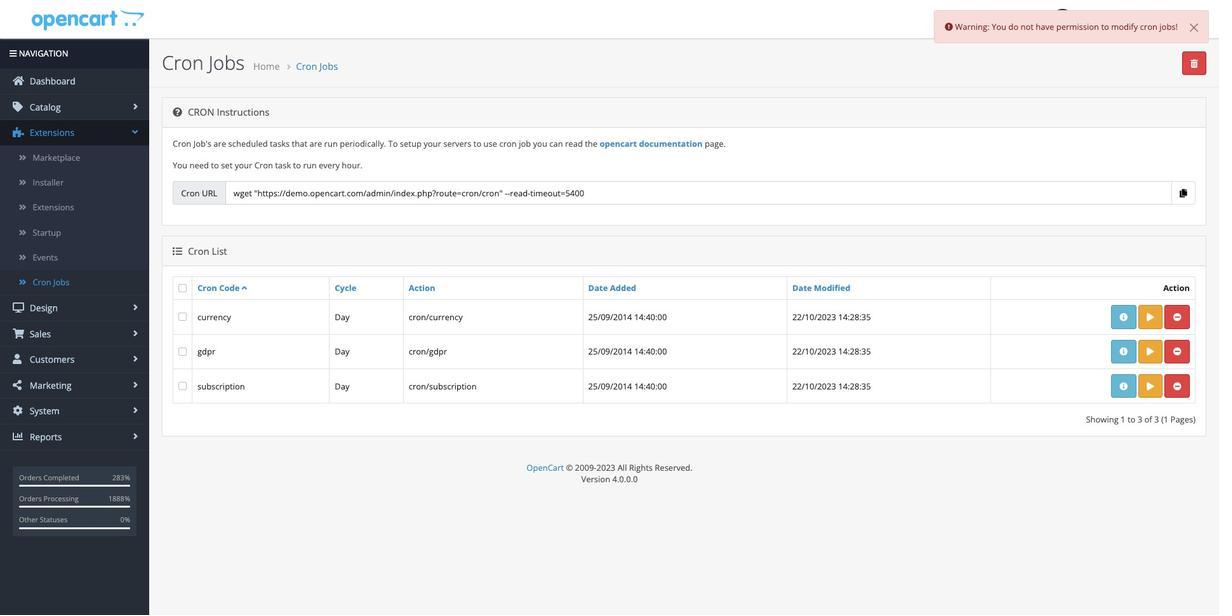 Task type: describe. For each thing, give the bounding box(es) containing it.
disable image for cron/subscription
[[1174, 382, 1182, 390]]

0 horizontal spatial jobs
[[53, 276, 70, 288]]

demo demo image
[[1052, 9, 1074, 31]]

can
[[550, 138, 563, 149]]

processing
[[44, 494, 79, 503]]

question circle image
[[173, 108, 182, 117]]

need
[[190, 159, 209, 171]]

caret down image
[[1130, 15, 1140, 24]]

desktop image
[[13, 302, 24, 313]]

page.
[[705, 138, 726, 149]]

use
[[484, 138, 498, 149]]

14:28:35 for cron/gdpr
[[839, 346, 872, 357]]

opencart documentation link
[[600, 138, 703, 149]]

1 horizontal spatial cron
[[1141, 21, 1158, 32]]

14:40:00 for cron/gdpr
[[635, 346, 667, 357]]

job
[[519, 138, 531, 149]]

user image
[[13, 354, 24, 364]]

0 vertical spatial you
[[992, 21, 1007, 32]]

other
[[19, 515, 38, 524]]

22/10/2023 14:28:35 for cron/gdpr
[[793, 346, 872, 357]]

0 horizontal spatial cron jobs link
[[0, 270, 149, 295]]

catalog link
[[0, 95, 149, 120]]

cron/subscription
[[409, 380, 477, 392]]

of
[[1145, 414, 1153, 425]]

cron list
[[186, 244, 227, 257]]

events
[[33, 251, 58, 263]]

sign out alt image
[[1156, 14, 1166, 24]]

14:28:35 for cron/currency
[[839, 311, 872, 323]]

showing
[[1087, 414, 1119, 425]]

dashboard link
[[0, 69, 149, 94]]

25/09/2014 14:40:00 for cron/gdpr
[[589, 346, 667, 357]]

demo demo link
[[1046, 0, 1146, 38]]

marketplace link
[[0, 145, 149, 170]]

info circle image for cron/subscription
[[1120, 382, 1129, 390]]

all
[[618, 462, 627, 473]]

cron code
[[198, 282, 240, 294]]

to left set on the top left of the page
[[211, 159, 219, 171]]

home link
[[254, 60, 280, 72]]

reports
[[27, 431, 62, 443]]

date modified link
[[793, 282, 851, 294]]

info circle image for cron/gdpr
[[1120, 348, 1129, 356]]

cron left task at the top
[[255, 159, 273, 171]]

25/09/2014 14:40:00 for cron/currency
[[589, 311, 667, 323]]

0 vertical spatial cron jobs link
[[296, 60, 338, 72]]

0 horizontal spatial your
[[235, 159, 252, 171]]

25/09/2014 14:40:00 for cron/subscription
[[589, 380, 667, 392]]

opencart
[[527, 462, 564, 473]]

2 are from the left
[[310, 138, 322, 149]]

customers link
[[0, 347, 149, 372]]

orders for orders processing
[[19, 494, 42, 503]]

home
[[254, 60, 280, 72]]

1 horizontal spatial cron jobs
[[162, 50, 245, 76]]

subscription
[[198, 380, 245, 392]]

cron code link
[[198, 282, 247, 294]]

shopping cart image
[[13, 328, 24, 338]]

action link
[[409, 282, 436, 294]]

0 vertical spatial run
[[324, 138, 338, 149]]

orders completed
[[19, 472, 79, 482]]

showing 1 to 3 of 3 (1 pages)
[[1087, 414, 1196, 425]]

demo demo
[[1074, 13, 1130, 25]]

day for cron/subscription
[[335, 380, 350, 392]]

date modified
[[793, 282, 851, 294]]

system link
[[0, 399, 149, 424]]

task
[[275, 159, 291, 171]]

cron up question circle icon
[[162, 50, 204, 76]]

opencart © 2009-2023 all rights reserved. version 4.0.0.0
[[527, 462, 693, 485]]

cron/currency
[[409, 311, 463, 323]]

statuses
[[40, 515, 67, 524]]

rights
[[630, 462, 653, 473]]

startup link
[[0, 220, 149, 245]]

run cron job image for cron/currency
[[1148, 313, 1155, 321]]

navigation
[[17, 48, 68, 59]]

cycle link
[[335, 282, 357, 294]]

opencart
[[600, 138, 637, 149]]

2 horizontal spatial jobs
[[320, 60, 338, 72]]

cog image
[[13, 406, 24, 416]]

reports link
[[0, 424, 149, 450]]

list image
[[173, 246, 182, 256]]

warning: you do not have permission to modify cron jobs!
[[954, 21, 1179, 32]]

design
[[27, 302, 58, 314]]

date added
[[589, 282, 637, 294]]

1 are from the left
[[214, 138, 226, 149]]

share alt image
[[13, 380, 24, 390]]

sales link
[[0, 321, 149, 346]]

startup
[[33, 227, 61, 238]]

cron left code
[[198, 282, 217, 294]]

cron job's are scheduled tasks that are run periodically. to setup your servers to use cron job you can read the opencart documentation page.
[[173, 138, 726, 149]]

marketing link
[[0, 373, 149, 398]]

job's
[[194, 138, 212, 149]]

(1
[[1162, 414, 1169, 425]]

permission
[[1057, 21, 1100, 32]]

cron jobs for the top cron jobs link
[[296, 60, 338, 72]]

chart bar image
[[13, 431, 24, 442]]

date added link
[[589, 282, 637, 294]]

4.0.0.0
[[613, 473, 638, 485]]

22/10/2023 for cron/currency
[[793, 311, 837, 323]]

warning:
[[956, 21, 990, 32]]

completed
[[44, 472, 79, 482]]

0%
[[120, 515, 130, 524]]

22/10/2023 for cron/gdpr
[[793, 346, 837, 357]]

other statuses
[[19, 515, 67, 524]]

bell image
[[1023, 12, 1036, 27]]

dashboard
[[27, 75, 76, 87]]

cron right the "home"
[[296, 60, 317, 72]]

info circle image
[[1120, 313, 1129, 321]]

modify
[[1112, 21, 1139, 32]]

orders processing
[[19, 494, 79, 503]]

currency
[[198, 311, 231, 323]]

day for cron/gdpr
[[335, 346, 350, 357]]

pages)
[[1171, 414, 1196, 425]]

you
[[533, 138, 548, 149]]

url
[[202, 187, 217, 199]]

sales
[[27, 328, 51, 340]]

2 3 from the left
[[1155, 414, 1160, 425]]

that
[[292, 138, 308, 149]]

0 horizontal spatial cron
[[500, 138, 517, 149]]

added
[[610, 282, 637, 294]]

every
[[319, 159, 340, 171]]



Task type: vqa. For each thing, say whether or not it's contained in the screenshot.
the leftmost SEO URL link
no



Task type: locate. For each thing, give the bounding box(es) containing it.
0 vertical spatial run cron job image
[[1148, 313, 1155, 321]]

2 vertical spatial 25/09/2014
[[589, 380, 633, 392]]

extensions up marketplace
[[27, 127, 74, 139]]

None checkbox
[[179, 284, 187, 292], [179, 347, 187, 356], [179, 284, 187, 292], [179, 347, 187, 356]]

your right setup
[[424, 138, 441, 149]]

are right "job's"
[[214, 138, 226, 149]]

1 horizontal spatial you
[[992, 21, 1007, 32]]

0 horizontal spatial are
[[214, 138, 226, 149]]

info circle image left run cron job image
[[1120, 382, 1129, 390]]

set
[[221, 159, 233, 171]]

demo
[[1081, 13, 1103, 25], [1105, 13, 1128, 25]]

you left do
[[992, 21, 1007, 32]]

0 vertical spatial 14:40:00
[[635, 311, 667, 323]]

jobs left home link
[[209, 50, 245, 76]]

25/09/2014 for cron/currency
[[589, 311, 633, 323]]

0 vertical spatial your
[[424, 138, 441, 149]]

1 25/09/2014 14:40:00 from the top
[[589, 311, 667, 323]]

run cron job image
[[1148, 313, 1155, 321], [1148, 348, 1155, 356]]

2 vertical spatial 14:28:35
[[839, 380, 872, 392]]

run cron job image for cron/gdpr
[[1148, 348, 1155, 356]]

cron jobs link up design link
[[0, 270, 149, 295]]

1 action from the left
[[409, 282, 436, 294]]

1 vertical spatial cron jobs link
[[0, 270, 149, 295]]

0 vertical spatial 25/09/2014 14:40:00
[[589, 311, 667, 323]]

to left "modify"
[[1102, 21, 1110, 32]]

1 vertical spatial 22/10/2023 14:28:35
[[793, 346, 872, 357]]

info circle image
[[1120, 348, 1129, 356], [1120, 382, 1129, 390]]

2 disable image from the top
[[1174, 382, 1182, 390]]

the
[[585, 138, 598, 149]]

1 vertical spatial extensions link
[[0, 195, 149, 220]]

2 demo from the left
[[1105, 13, 1128, 25]]

2 orders from the top
[[19, 494, 42, 503]]

installer link
[[0, 170, 149, 195]]

0 horizontal spatial cron jobs
[[33, 276, 70, 288]]

to right task at the top
[[293, 159, 301, 171]]

you left "need"
[[173, 159, 187, 171]]

3 left (1
[[1155, 414, 1160, 425]]

1 vertical spatial run cron job image
[[1148, 348, 1155, 356]]

marketplace
[[33, 152, 80, 163]]

0 vertical spatial extensions link
[[0, 120, 149, 145]]

3 14:40:00 from the top
[[635, 380, 667, 392]]

2 extensions link from the top
[[0, 195, 149, 220]]

2009-
[[575, 462, 597, 473]]

disable image for cron/gdpr
[[1174, 348, 1182, 356]]

2 22/10/2023 14:28:35 from the top
[[793, 346, 872, 357]]

action up disable icon
[[1164, 282, 1191, 294]]

run cron job image
[[1148, 382, 1155, 390]]

0 vertical spatial cron
[[1141, 21, 1158, 32]]

demo right demo demo image
[[1081, 13, 1103, 25]]

1 14:40:00 from the top
[[635, 311, 667, 323]]

1 14:28:35 from the top
[[839, 311, 872, 323]]

1 horizontal spatial action
[[1164, 282, 1191, 294]]

22/10/2023
[[793, 311, 837, 323], [793, 346, 837, 357], [793, 380, 837, 392]]

date
[[589, 282, 608, 294], [793, 282, 812, 294]]

22/10/2023 14:28:35 for cron/subscription
[[793, 380, 872, 392]]

tag image
[[13, 102, 24, 112]]

system
[[27, 405, 60, 417]]

cron jobs link right the "home"
[[296, 60, 338, 72]]

1 info circle image from the top
[[1120, 348, 1129, 356]]

1 date from the left
[[589, 282, 608, 294]]

14:28:35 for cron/subscription
[[839, 380, 872, 392]]

jobs
[[209, 50, 245, 76], [320, 60, 338, 72], [53, 276, 70, 288]]

1 vertical spatial cron
[[500, 138, 517, 149]]

orders up other
[[19, 494, 42, 503]]

action up cron/currency
[[409, 282, 436, 294]]

cron jobs link
[[296, 60, 338, 72], [0, 270, 149, 295]]

run left every
[[303, 159, 317, 171]]

2 vertical spatial 25/09/2014 14:40:00
[[589, 380, 667, 392]]

1 demo from the left
[[1081, 13, 1103, 25]]

283%
[[112, 472, 130, 482]]

customers
[[27, 353, 75, 366]]

2 25/09/2014 14:40:00 from the top
[[589, 346, 667, 357]]

1 horizontal spatial 3
[[1155, 414, 1160, 425]]

to left use
[[474, 138, 482, 149]]

1 vertical spatial 14:28:35
[[839, 346, 872, 357]]

3 22/10/2023 from the top
[[793, 380, 837, 392]]

cron jobs up cron
[[162, 50, 245, 76]]

1 vertical spatial orders
[[19, 494, 42, 503]]

1 horizontal spatial your
[[424, 138, 441, 149]]

3 25/09/2014 14:40:00 from the top
[[589, 380, 667, 392]]

0 vertical spatial orders
[[19, 472, 42, 482]]

25/09/2014 for cron/gdpr
[[589, 346, 633, 357]]

1 horizontal spatial jobs
[[209, 50, 245, 76]]

to right 1
[[1128, 414, 1136, 425]]

3 22/10/2023 14:28:35 from the top
[[793, 380, 872, 392]]

run cron job image left disable icon
[[1148, 313, 1155, 321]]

1 22/10/2023 from the top
[[793, 311, 837, 323]]

do
[[1009, 21, 1019, 32]]

date left modified
[[793, 282, 812, 294]]

0 horizontal spatial action
[[409, 282, 436, 294]]

cron url
[[181, 187, 217, 199]]

1 run cron job image from the top
[[1148, 313, 1155, 321]]

3 25/09/2014 from the top
[[589, 380, 633, 392]]

setup
[[400, 138, 422, 149]]

1 horizontal spatial date
[[793, 282, 812, 294]]

are right that
[[310, 138, 322, 149]]

installer
[[33, 177, 64, 188]]

cron left 'list'
[[188, 244, 209, 257]]

0 vertical spatial 25/09/2014
[[589, 311, 633, 323]]

1 orders from the top
[[19, 472, 42, 482]]

0 vertical spatial 22/10/2023
[[793, 311, 837, 323]]

cron left "job's"
[[173, 138, 191, 149]]

jobs!
[[1160, 21, 1179, 32]]

exclamation circle image
[[945, 23, 954, 31]]

1 vertical spatial 25/09/2014
[[589, 346, 633, 357]]

1 vertical spatial 25/09/2014 14:40:00
[[589, 346, 667, 357]]

0 horizontal spatial 3
[[1138, 414, 1143, 425]]

extensions link
[[0, 120, 149, 145], [0, 195, 149, 220]]

extensions link down installer
[[0, 195, 149, 220]]

2023
[[597, 462, 616, 473]]

you need to set your cron task to run every hour.
[[173, 159, 363, 171]]

periodically.
[[340, 138, 386, 149]]

1 vertical spatial 22/10/2023
[[793, 346, 837, 357]]

14:40:00
[[635, 311, 667, 323], [635, 346, 667, 357], [635, 380, 667, 392]]

documentation
[[639, 138, 703, 149]]

1 22/10/2023 14:28:35 from the top
[[793, 311, 872, 323]]

marketing
[[27, 379, 72, 391]]

cron
[[1141, 21, 1158, 32], [500, 138, 517, 149]]

None text field
[[225, 181, 1173, 205]]

extensions down installer
[[33, 202, 74, 213]]

opencart image
[[30, 7, 145, 31]]

cron jobs down events
[[33, 276, 70, 288]]

2 action from the left
[[1164, 282, 1191, 294]]

action
[[409, 282, 436, 294], [1164, 282, 1191, 294]]

date left added
[[589, 282, 608, 294]]

run cron job image up run cron job image
[[1148, 348, 1155, 356]]

1 vertical spatial disable image
[[1174, 382, 1182, 390]]

2 day from the top
[[335, 346, 350, 357]]

1 day from the top
[[335, 311, 350, 323]]

servers
[[444, 138, 472, 149]]

reserved.
[[655, 462, 693, 473]]

2 25/09/2014 from the top
[[589, 346, 633, 357]]

disable image
[[1174, 313, 1182, 321]]

your right set on the top left of the page
[[235, 159, 252, 171]]

2 vertical spatial 14:40:00
[[635, 380, 667, 392]]

22/10/2023 for cron/subscription
[[793, 380, 837, 392]]

0 vertical spatial 14:28:35
[[839, 311, 872, 323]]

1 vertical spatial your
[[235, 159, 252, 171]]

2 date from the left
[[793, 282, 812, 294]]

extensions
[[27, 127, 74, 139], [33, 202, 74, 213]]

14:40:00 for cron/subscription
[[635, 380, 667, 392]]

list
[[212, 244, 227, 257]]

2 horizontal spatial cron jobs
[[296, 60, 338, 72]]

instructions
[[217, 106, 270, 118]]

1 horizontal spatial run
[[324, 138, 338, 149]]

25/09/2014
[[589, 311, 633, 323], [589, 346, 633, 357], [589, 380, 633, 392]]

1 vertical spatial you
[[173, 159, 187, 171]]

code
[[219, 282, 240, 294]]

orders for orders completed
[[19, 472, 42, 482]]

jobs right the "home"
[[320, 60, 338, 72]]

©
[[566, 462, 573, 473]]

disable image down disable icon
[[1174, 348, 1182, 356]]

cron left url
[[181, 187, 200, 199]]

0 vertical spatial disable image
[[1174, 348, 1182, 356]]

0 vertical spatial info circle image
[[1120, 348, 1129, 356]]

2 14:28:35 from the top
[[839, 346, 872, 357]]

25/09/2014 14:40:00
[[589, 311, 667, 323], [589, 346, 667, 357], [589, 380, 667, 392]]

to
[[1102, 21, 1110, 32], [474, 138, 482, 149], [211, 159, 219, 171], [293, 159, 301, 171], [1128, 414, 1136, 425]]

cron/gdpr
[[409, 346, 447, 357]]

1 horizontal spatial demo
[[1105, 13, 1128, 25]]

25/09/2014 for cron/subscription
[[589, 380, 633, 392]]

home image
[[13, 76, 24, 86]]

2 14:40:00 from the top
[[635, 346, 667, 357]]

run up every
[[324, 138, 338, 149]]

1 vertical spatial run
[[303, 159, 317, 171]]

2 22/10/2023 from the top
[[793, 346, 837, 357]]

22/10/2023 14:28:35 for cron/currency
[[793, 311, 872, 323]]

1 horizontal spatial cron jobs link
[[296, 60, 338, 72]]

disable image right run cron job image
[[1174, 382, 1182, 390]]

bars image
[[10, 50, 17, 58]]

0 horizontal spatial date
[[589, 282, 608, 294]]

date for date added
[[589, 282, 608, 294]]

3 14:28:35 from the top
[[839, 380, 872, 392]]

1 extensions link from the top
[[0, 120, 149, 145]]

cron down events
[[33, 276, 51, 288]]

2 run cron job image from the top
[[1148, 348, 1155, 356]]

delete image
[[1191, 59, 1199, 68]]

jobs down events link
[[53, 276, 70, 288]]

1 vertical spatial day
[[335, 346, 350, 357]]

demo left the caret down icon
[[1105, 13, 1128, 25]]

2 vertical spatial 22/10/2023 14:28:35
[[793, 380, 872, 392]]

hour.
[[342, 159, 363, 171]]

modified
[[815, 282, 851, 294]]

cron
[[188, 106, 214, 118]]

cycle
[[335, 282, 357, 294]]

3 left of
[[1138, 414, 1143, 425]]

date for date modified
[[793, 282, 812, 294]]

1 vertical spatial extensions
[[33, 202, 74, 213]]

0 vertical spatial day
[[335, 311, 350, 323]]

not
[[1021, 21, 1034, 32]]

cron left job
[[500, 138, 517, 149]]

1 vertical spatial info circle image
[[1120, 382, 1129, 390]]

3
[[1138, 414, 1143, 425], [1155, 414, 1160, 425]]

3 day from the top
[[335, 380, 350, 392]]

opencart link
[[527, 462, 564, 473]]

1 vertical spatial 14:40:00
[[635, 346, 667, 357]]

version
[[582, 473, 611, 485]]

gdpr
[[198, 346, 216, 357]]

design link
[[0, 295, 149, 321]]

0 horizontal spatial run
[[303, 159, 317, 171]]

2 info circle image from the top
[[1120, 382, 1129, 390]]

22/10/2023 14:28:35
[[793, 311, 872, 323], [793, 346, 872, 357], [793, 380, 872, 392]]

0 vertical spatial extensions
[[27, 127, 74, 139]]

1 3 from the left
[[1138, 414, 1143, 425]]

events link
[[0, 245, 149, 270]]

None checkbox
[[179, 313, 187, 321], [179, 382, 187, 390], [179, 313, 187, 321], [179, 382, 187, 390]]

1 disable image from the top
[[1174, 348, 1182, 356]]

1
[[1121, 414, 1126, 425]]

have
[[1036, 21, 1055, 32]]

copy image
[[1181, 189, 1188, 197]]

day for cron/currency
[[335, 311, 350, 323]]

cron jobs for left cron jobs link
[[33, 276, 70, 288]]

puzzle piece image
[[13, 127, 24, 137]]

1 25/09/2014 from the top
[[589, 311, 633, 323]]

orders up orders processing
[[19, 472, 42, 482]]

disable image
[[1174, 348, 1182, 356], [1174, 382, 1182, 390]]

0 vertical spatial 22/10/2023 14:28:35
[[793, 311, 872, 323]]

2 vertical spatial 22/10/2023
[[793, 380, 837, 392]]

cron jobs right the "home"
[[296, 60, 338, 72]]

1 horizontal spatial are
[[310, 138, 322, 149]]

logout
[[1168, 13, 1194, 25]]

scheduled
[[228, 138, 268, 149]]

2 vertical spatial day
[[335, 380, 350, 392]]

cron right the caret down icon
[[1141, 21, 1158, 32]]

14:40:00 for cron/currency
[[635, 311, 667, 323]]

extensions link down 'catalog' link
[[0, 120, 149, 145]]

info circle image down info circle image
[[1120, 348, 1129, 356]]

read
[[565, 138, 583, 149]]

you
[[992, 21, 1007, 32], [173, 159, 187, 171]]

0 horizontal spatial demo
[[1081, 13, 1103, 25]]

0 horizontal spatial you
[[173, 159, 187, 171]]



